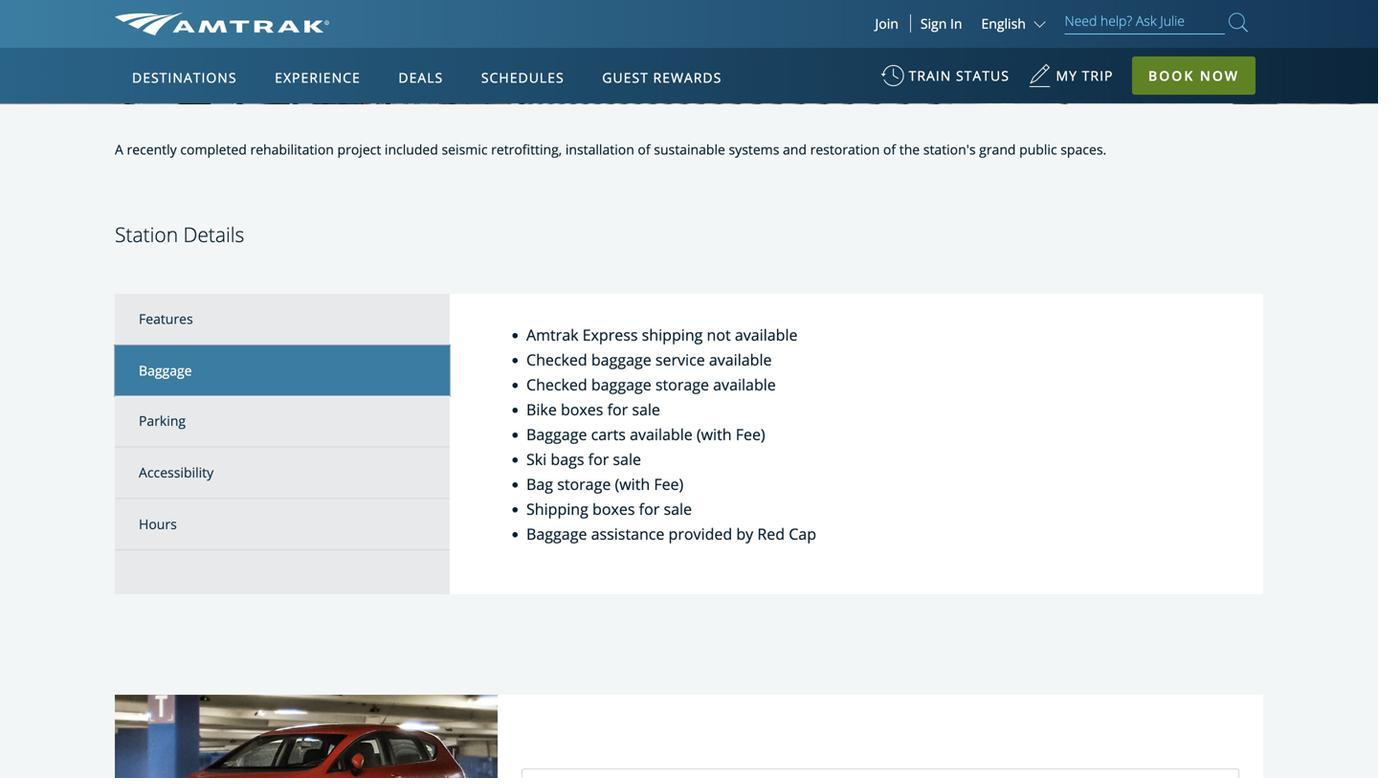Task type: vqa. For each thing, say whether or not it's contained in the screenshot.
for
yes



Task type: locate. For each thing, give the bounding box(es) containing it.
train
[[909, 67, 952, 85]]

(with up assistance
[[615, 474, 650, 495]]

baggage list item
[[115, 346, 450, 396]]

for up assistance
[[639, 499, 660, 519]]

banner
[[0, 0, 1378, 442]]

station
[[115, 221, 178, 248]]

station details
[[115, 221, 244, 248]]

available
[[735, 325, 798, 345], [709, 350, 772, 370], [713, 374, 776, 395], [630, 424, 693, 445]]

installation
[[566, 140, 634, 158]]

0 vertical spatial baggage
[[139, 361, 192, 379]]

1 vertical spatial storage
[[557, 474, 611, 495]]

0 vertical spatial for
[[607, 399, 628, 420]]

destinations
[[132, 68, 237, 87]]

spaces.
[[1061, 140, 1107, 158]]

train status
[[909, 67, 1010, 85]]

storage down bags
[[557, 474, 611, 495]]

for up carts
[[607, 399, 628, 420]]

sale down carts
[[613, 449, 641, 470]]

destinations button
[[124, 51, 245, 104]]

2 checked from the top
[[526, 374, 587, 395]]

baggage inside baggage button
[[139, 361, 192, 379]]

details
[[183, 221, 244, 248]]

checked baggage storage available element
[[526, 373, 1225, 397]]

deals button
[[391, 51, 451, 104]]

join button
[[864, 14, 911, 33]]

for down carts
[[588, 449, 609, 470]]

of right the installation
[[638, 140, 651, 158]]

boxes up carts
[[561, 399, 603, 420]]

amtrak image
[[115, 12, 329, 35]]

bags
[[551, 449, 584, 470]]

checked down "amtrak"
[[526, 350, 587, 370]]

recently
[[127, 140, 177, 158]]

schedules link
[[474, 48, 572, 103]]

0 horizontal spatial of
[[638, 140, 651, 158]]

book
[[1149, 67, 1195, 85]]

of left the
[[883, 140, 896, 158]]

features element
[[139, 310, 193, 328]]

sustainable
[[654, 140, 725, 158]]

express
[[583, 325, 638, 345]]

list
[[115, 294, 450, 595]]

checked baggage service available element
[[526, 348, 1225, 373]]

a
[[115, 140, 123, 158]]

checked up bike
[[526, 374, 587, 395]]

sale up the provided
[[664, 499, 692, 519]]

included
[[385, 140, 438, 158]]

sign in
[[921, 14, 962, 33]]

2 of from the left
[[883, 140, 896, 158]]

0 vertical spatial fee)
[[736, 424, 765, 445]]

bag
[[526, 474, 553, 495]]

0 vertical spatial checked
[[526, 350, 587, 370]]

accessibility
[[139, 463, 214, 482]]

boxes
[[561, 399, 603, 420], [593, 499, 635, 519]]

parking element
[[139, 412, 186, 430]]

1 vertical spatial fee)
[[654, 474, 684, 495]]

1 horizontal spatial fee)
[[736, 424, 765, 445]]

hours
[[139, 515, 177, 533]]

of
[[638, 140, 651, 158], [883, 140, 896, 158]]

1 checked from the top
[[526, 350, 587, 370]]

baggage up bags
[[526, 424, 587, 445]]

1 vertical spatial baggage
[[591, 374, 652, 395]]

baggage up parking element
[[139, 361, 192, 379]]

baggage
[[139, 361, 192, 379], [526, 424, 587, 445], [526, 524, 587, 544]]

for
[[607, 399, 628, 420], [588, 449, 609, 470], [639, 499, 660, 519]]

storage down "service"
[[656, 374, 709, 395]]

and
[[783, 140, 807, 158]]

1 vertical spatial checked
[[526, 374, 587, 395]]

ski bags for sale element
[[526, 447, 1225, 472]]

0 vertical spatial baggage
[[591, 350, 652, 370]]

application inside banner
[[186, 160, 646, 428]]

trip
[[1082, 67, 1114, 85]]

guest rewards
[[602, 68, 722, 87]]

baggage down shipping
[[526, 524, 587, 544]]

public
[[1020, 140, 1057, 158]]

0 horizontal spatial (with
[[615, 474, 650, 495]]

by
[[736, 524, 754, 544]]

baggage
[[591, 350, 652, 370], [591, 374, 652, 395]]

english
[[982, 14, 1026, 33]]

shipping
[[642, 325, 703, 345]]

rewards
[[653, 68, 722, 87]]

checked
[[526, 350, 587, 370], [526, 374, 587, 395]]

fee)
[[736, 424, 765, 445], [654, 474, 684, 495]]

bike boxes for sale element
[[526, 397, 1225, 422]]

1 vertical spatial for
[[588, 449, 609, 470]]

0 vertical spatial storage
[[656, 374, 709, 395]]

project
[[337, 140, 381, 158]]

storage
[[656, 374, 709, 395], [557, 474, 611, 495]]

hours button
[[115, 499, 450, 551]]

sale
[[632, 399, 660, 420], [613, 449, 641, 470], [664, 499, 692, 519]]

boxes up assistance
[[593, 499, 635, 519]]

a recently completed rehabilitation project included seismic retrofitting, installation of sustainable systems and restoration of the station's grand public spaces.
[[115, 140, 1107, 158]]

2 vertical spatial baggage
[[526, 524, 587, 544]]

systems
[[729, 140, 780, 158]]

sign
[[921, 14, 947, 33]]

sale down "service"
[[632, 399, 660, 420]]

now
[[1200, 67, 1240, 85]]

0 vertical spatial (with
[[697, 424, 732, 445]]

amtrak express shipping not available element
[[526, 323, 1225, 348]]

train status link
[[881, 57, 1010, 104]]

accessibility element
[[139, 463, 214, 482]]

join
[[875, 14, 899, 33]]

regions map image
[[186, 160, 646, 428]]

(with down "service"
[[697, 424, 732, 445]]

application
[[186, 160, 646, 428]]

sign in button
[[921, 14, 962, 33]]

shipping
[[526, 499, 589, 519]]

parking button
[[115, 396, 450, 448]]

1 horizontal spatial of
[[883, 140, 896, 158]]

(with
[[697, 424, 732, 445], [615, 474, 650, 495]]



Task type: describe. For each thing, give the bounding box(es) containing it.
1 baggage from the top
[[591, 350, 652, 370]]

Please enter your search item search field
[[1065, 10, 1225, 34]]

1 vertical spatial boxes
[[593, 499, 635, 519]]

book now
[[1149, 67, 1240, 85]]

in
[[950, 14, 962, 33]]

seismic
[[442, 140, 488, 158]]

2 vertical spatial for
[[639, 499, 660, 519]]

my trip
[[1056, 67, 1114, 85]]

retrofitting,
[[491, 140, 562, 158]]

banner containing join
[[0, 0, 1378, 442]]

provided
[[669, 524, 732, 544]]

list containing features
[[115, 294, 450, 595]]

carts
[[591, 424, 626, 445]]

1 horizontal spatial storage
[[656, 374, 709, 395]]

grand
[[979, 140, 1016, 158]]

1 of from the left
[[638, 140, 651, 158]]

shipping boxes for sale element
[[526, 497, 1225, 522]]

not
[[707, 325, 731, 345]]

0 horizontal spatial storage
[[557, 474, 611, 495]]

amtrak
[[526, 325, 579, 345]]

service
[[656, 350, 705, 370]]

1 vertical spatial (with
[[615, 474, 650, 495]]

schedules
[[481, 68, 564, 87]]

1 vertical spatial baggage
[[526, 424, 587, 445]]

station's
[[924, 140, 976, 158]]

completed
[[180, 140, 247, 158]]

guest rewards button
[[595, 51, 730, 104]]

my
[[1056, 67, 1078, 85]]

assistance
[[591, 524, 665, 544]]

baggage element
[[139, 361, 192, 379]]

baggage button
[[115, 346, 450, 396]]

1 horizontal spatial (with
[[697, 424, 732, 445]]

english button
[[982, 14, 1051, 33]]

1 vertical spatial sale
[[613, 449, 641, 470]]

restoration
[[810, 140, 880, 158]]

cap
[[789, 524, 817, 544]]

rehabilitation
[[250, 140, 334, 158]]

0 vertical spatial boxes
[[561, 399, 603, 420]]

bike
[[526, 399, 557, 420]]

accessibility button
[[115, 448, 450, 499]]

deals
[[399, 68, 443, 87]]

features
[[139, 310, 193, 328]]

status
[[956, 67, 1010, 85]]

experience button
[[267, 51, 368, 104]]

search icon image
[[1229, 9, 1248, 35]]

features button
[[115, 294, 450, 346]]

red
[[758, 524, 785, 544]]

ski
[[526, 449, 547, 470]]

guest
[[602, 68, 649, 87]]

experience
[[275, 68, 361, 87]]

amtrak express shipping not available checked baggage service available checked baggage storage available bike boxes for sale baggage carts available (with fee) ski bags for sale bag storage (with fee) shipping boxes for sale baggage assistance provided by red cap
[[526, 325, 817, 544]]

2 vertical spatial sale
[[664, 499, 692, 519]]

0 horizontal spatial fee)
[[654, 474, 684, 495]]

baggage carts available (with fee) element
[[526, 422, 1225, 447]]

2 baggage from the top
[[591, 374, 652, 395]]

baggage assistance provided by red cap element
[[526, 522, 1225, 547]]

0 vertical spatial sale
[[632, 399, 660, 420]]

book now button
[[1132, 56, 1256, 95]]

my trip button
[[1029, 57, 1114, 104]]

the
[[900, 140, 920, 158]]

parking
[[139, 412, 186, 430]]

bag storage (with fee) element
[[526, 472, 1225, 497]]

hours element
[[139, 515, 177, 533]]



